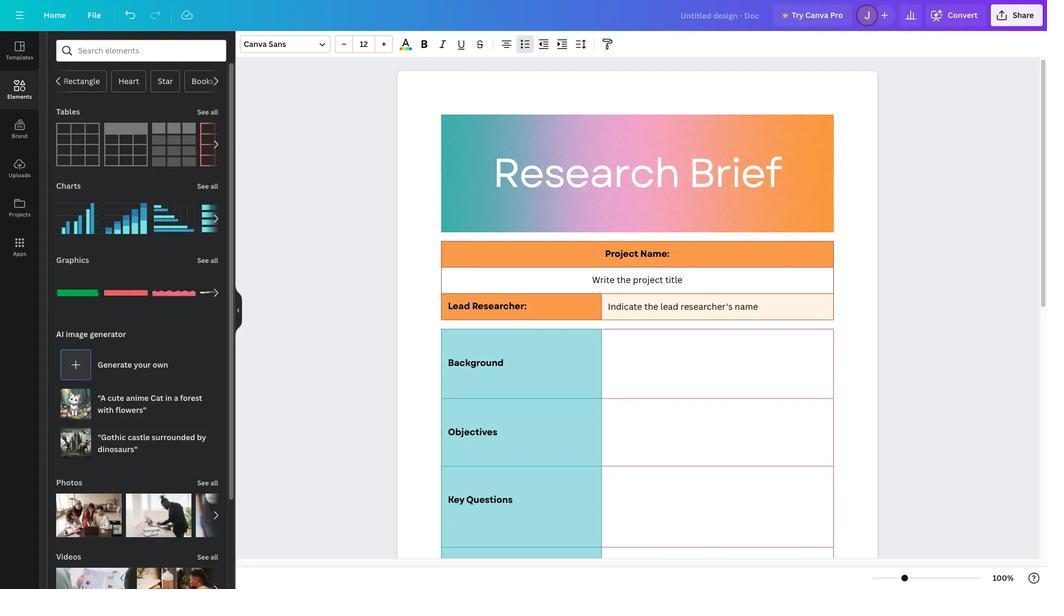 Task type: locate. For each thing, give the bounding box(es) containing it.
image
[[66, 329, 88, 339]]

canva
[[806, 10, 829, 20], [244, 39, 267, 49]]

"gothic castle surrounded by dinosaurs"
[[98, 432, 206, 455]]

castle
[[128, 432, 150, 443]]

2 add this table to the canvas image from the left
[[104, 123, 148, 166]]

0 horizontal spatial canva
[[244, 39, 267, 49]]

books button
[[185, 70, 221, 92]]

color range image
[[400, 48, 412, 50]]

graphics
[[56, 255, 89, 265]]

100% button
[[986, 570, 1022, 587]]

– – number field
[[356, 39, 372, 49]]

3 see from the top
[[197, 256, 209, 265]]

see for charts
[[197, 182, 209, 191]]

4 all from the top
[[211, 479, 218, 488]]

see all for videos
[[197, 553, 218, 562]]

forest
[[180, 393, 202, 403]]

cat
[[151, 393, 163, 403]]

5 see all button from the top
[[196, 546, 219, 568]]

elements button
[[0, 70, 39, 110]]

1 all from the top
[[211, 108, 218, 117]]

canva right try
[[806, 10, 829, 20]]

1 see all from the top
[[197, 108, 218, 117]]

Design title text field
[[673, 4, 769, 26]]

2 see all from the top
[[197, 182, 218, 191]]

main menu bar
[[0, 0, 1048, 31]]

canva sans button
[[240, 35, 331, 53]]

add this table to the canvas image
[[56, 123, 100, 166], [104, 123, 148, 166], [152, 123, 196, 166], [200, 123, 244, 166]]

1 vertical spatial canva
[[244, 39, 267, 49]]

pro
[[831, 10, 844, 20]]

dinosaurs"
[[98, 444, 138, 455]]

see all for tables
[[197, 108, 218, 117]]

all for graphics
[[211, 256, 218, 265]]

4 see all from the top
[[197, 479, 218, 488]]

2 see all button from the top
[[196, 175, 219, 197]]

heart button
[[111, 70, 146, 92]]

charts
[[56, 181, 81, 191]]

star
[[158, 76, 173, 86]]

2 all from the top
[[211, 182, 218, 191]]

graphics button
[[55, 249, 90, 271]]

1 add this table to the canvas image from the left
[[56, 123, 100, 166]]

anime
[[126, 393, 149, 403]]

see for tables
[[197, 108, 209, 117]]

see all button
[[196, 101, 219, 123], [196, 175, 219, 197], [196, 249, 219, 271], [196, 472, 219, 494], [196, 546, 219, 568]]

see all for photos
[[197, 479, 218, 488]]

easter banner image
[[104, 271, 148, 315]]

5 all from the top
[[211, 553, 218, 562]]

playful decorative wavy banner image
[[152, 271, 196, 315]]

see all for charts
[[197, 182, 218, 191]]

a
[[174, 393, 178, 403]]

2 see from the top
[[197, 182, 209, 191]]

3 see all button from the top
[[196, 249, 219, 271]]

4 see from the top
[[197, 479, 209, 488]]

1 see all button from the top
[[196, 101, 219, 123]]

side panel tab list
[[0, 31, 39, 267]]

see all
[[197, 108, 218, 117], [197, 182, 218, 191], [197, 256, 218, 265], [197, 479, 218, 488], [197, 553, 218, 562]]

home link
[[35, 4, 75, 26]]

flowers"
[[116, 405, 147, 415]]

1 see from the top
[[197, 108, 209, 117]]

share button
[[992, 4, 1043, 26]]

group
[[335, 35, 393, 53], [56, 190, 100, 241], [104, 190, 148, 241], [152, 190, 196, 241], [200, 197, 244, 241], [56, 265, 100, 315], [104, 271, 148, 315], [152, 271, 196, 315], [200, 271, 244, 315], [56, 487, 122, 538], [126, 487, 191, 538], [196, 494, 261, 538], [56, 562, 133, 589], [137, 562, 214, 589]]

see all for graphics
[[197, 256, 218, 265]]

0 vertical spatial canva
[[806, 10, 829, 20]]

see
[[197, 108, 209, 117], [197, 182, 209, 191], [197, 256, 209, 265], [197, 479, 209, 488], [197, 553, 209, 562]]

with
[[98, 405, 114, 415]]

tables
[[56, 106, 80, 117]]

3 all from the top
[[211, 256, 218, 265]]

file button
[[79, 4, 110, 26]]

all for tables
[[211, 108, 218, 117]]

try canva pro button
[[774, 4, 852, 26]]

4 add this table to the canvas image from the left
[[200, 123, 244, 166]]

3 see all from the top
[[197, 256, 218, 265]]

100%
[[993, 573, 1015, 583]]

canva left sans
[[244, 39, 267, 49]]

4 see all button from the top
[[196, 472, 219, 494]]

home
[[44, 10, 66, 20]]

research brief
[[493, 144, 781, 203]]

brand button
[[0, 110, 39, 149]]

see for graphics
[[197, 256, 209, 265]]

all
[[211, 108, 218, 117], [211, 182, 218, 191], [211, 256, 218, 265], [211, 479, 218, 488], [211, 553, 218, 562]]

5 see all from the top
[[197, 553, 218, 562]]

tables button
[[55, 101, 81, 123]]

1 horizontal spatial canva
[[806, 10, 829, 20]]

5 see from the top
[[197, 553, 209, 562]]

all for charts
[[211, 182, 218, 191]]

see for photos
[[197, 479, 209, 488]]

books
[[192, 76, 214, 86]]



Task type: describe. For each thing, give the bounding box(es) containing it.
brand
[[12, 132, 28, 140]]

3 add this table to the canvas image from the left
[[152, 123, 196, 166]]

elements
[[7, 93, 32, 100]]

rectangle
[[63, 76, 100, 86]]

rectangle button
[[56, 70, 107, 92]]

see for videos
[[197, 553, 209, 562]]

videos button
[[55, 546, 82, 568]]

brief
[[689, 144, 781, 203]]

videos
[[56, 552, 81, 562]]

teacher teaching students with digital art image
[[56, 494, 122, 538]]

canva inside "canva sans" dropdown button
[[244, 39, 267, 49]]

research
[[493, 144, 680, 203]]

in
[[165, 393, 172, 403]]

by
[[197, 432, 206, 443]]

barista making coffee image
[[196, 494, 261, 538]]

your
[[134, 360, 151, 370]]

charts button
[[55, 175, 82, 197]]

uploads
[[9, 171, 31, 179]]

playful decorative ribbon banner image
[[56, 271, 100, 315]]

apps button
[[0, 228, 39, 267]]

all for videos
[[211, 553, 218, 562]]

generate
[[98, 360, 132, 370]]

apps
[[13, 250, 26, 258]]

heart
[[119, 76, 139, 86]]

cute
[[108, 393, 124, 403]]

photos button
[[55, 472, 84, 494]]

try
[[792, 10, 804, 20]]

surrounded
[[152, 432, 195, 443]]

all for photos
[[211, 479, 218, 488]]

projects
[[9, 211, 31, 218]]

ai image generator
[[56, 329, 126, 339]]

focused businessman using laptop image
[[126, 494, 191, 538]]

try canva pro
[[792, 10, 844, 20]]

canva sans
[[244, 39, 286, 49]]

photos
[[56, 478, 82, 488]]

"a cute anime cat in a forest with flowers"
[[98, 393, 202, 415]]

generate your own
[[98, 360, 168, 370]]

see all button for videos
[[196, 546, 219, 568]]

convert
[[948, 10, 978, 20]]

"gothic
[[98, 432, 126, 443]]

convert button
[[927, 4, 987, 26]]

templates button
[[0, 31, 39, 70]]

file
[[88, 10, 101, 20]]

Search elements search field
[[78, 40, 205, 61]]

see all button for photos
[[196, 472, 219, 494]]

hide image
[[235, 284, 242, 336]]

sans
[[269, 39, 286, 49]]

projects button
[[0, 188, 39, 228]]

"a
[[98, 393, 106, 403]]

share
[[1013, 10, 1035, 20]]

generator
[[90, 329, 126, 339]]

torn paper banner with space for text image
[[200, 271, 244, 315]]

see all button for tables
[[196, 101, 219, 123]]

see all button for graphics
[[196, 249, 219, 271]]

ai
[[56, 329, 64, 339]]

see all button for charts
[[196, 175, 219, 197]]

star button
[[151, 70, 180, 92]]

canva inside try canva pro button
[[806, 10, 829, 20]]

own
[[153, 360, 168, 370]]

templates
[[6, 53, 33, 61]]

Research Brief text field
[[398, 71, 878, 589]]

uploads button
[[0, 149, 39, 188]]



Task type: vqa. For each thing, say whether or not it's contained in the screenshot.
See all button
yes



